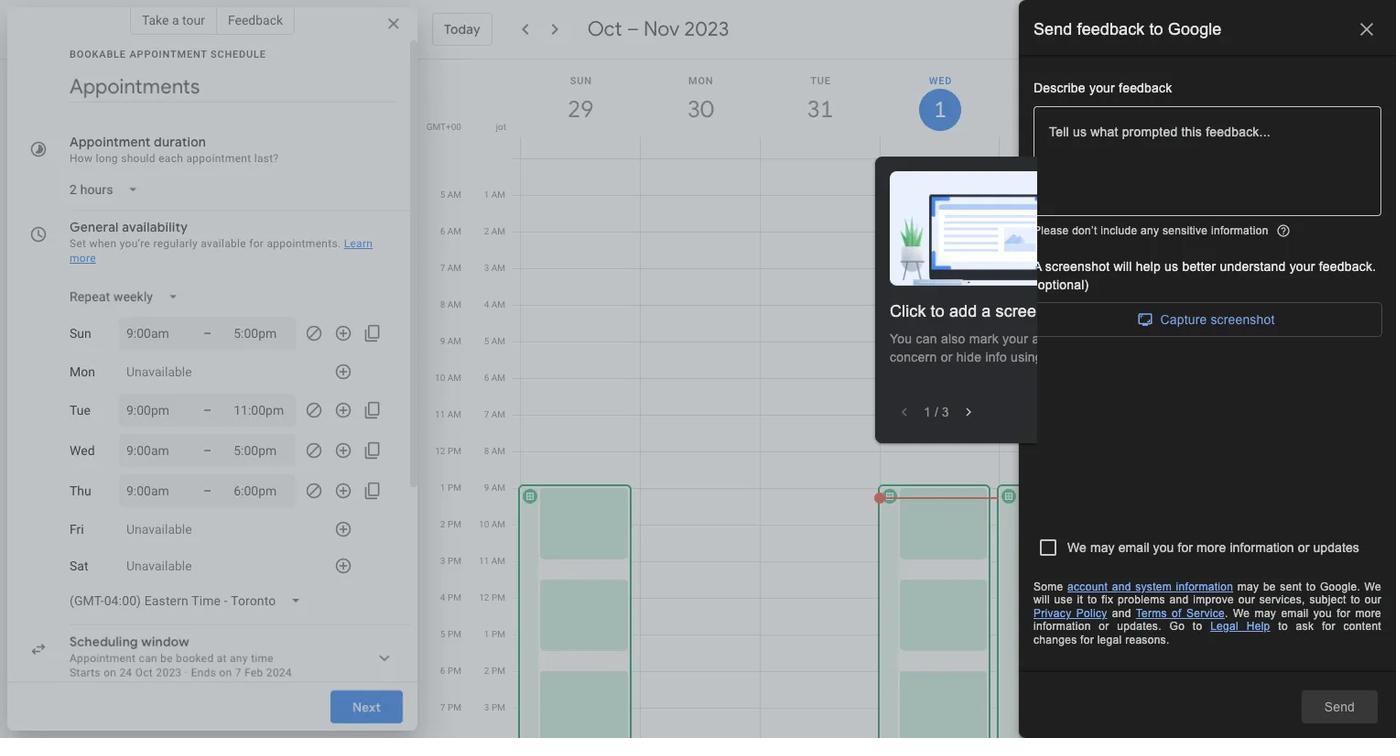Task type: vqa. For each thing, say whether or not it's contained in the screenshot.
Day for First Day of American Indian Heritage Month
no



Task type: describe. For each thing, give the bounding box(es) containing it.
fri
[[70, 522, 84, 537]]

0 vertical spatial 5
[[440, 190, 445, 200]]

2 vertical spatial 6
[[440, 666, 446, 676]]

3 cell from the left
[[761, 158, 881, 738]]

for
[[249, 237, 264, 250]]

bookable
[[70, 49, 126, 60]]

set
[[70, 237, 86, 250]]

oct – nov 2023
[[588, 16, 729, 42]]

– for tue
[[203, 403, 212, 418]]

schedule
[[211, 49, 266, 60]]

2 vertical spatial 2
[[484, 666, 490, 676]]

7 pm
[[440, 703, 462, 713]]

nov
[[644, 16, 680, 42]]

4 am
[[484, 300, 506, 310]]

a
[[172, 13, 179, 27]]

1 vertical spatial 2
[[440, 519, 446, 529]]

next
[[352, 699, 381, 715]]

4 column header from the left
[[880, 60, 1001, 158]]

3 am
[[484, 263, 506, 273]]

1 horizontal spatial 8
[[484, 446, 489, 456]]

unavailable for fri
[[126, 522, 192, 537]]

row inside grid
[[513, 158, 1360, 738]]

each
[[159, 152, 183, 165]]

1 vertical spatial 12 pm
[[479, 593, 506, 603]]

0 horizontal spatial 6 am
[[440, 226, 462, 236]]

sun
[[70, 326, 91, 341]]

how
[[70, 152, 93, 165]]

0 vertical spatial 2 pm
[[440, 519, 462, 529]]

1 vertical spatial 10 am
[[479, 519, 506, 529]]

0 vertical spatial 11 am
[[435, 409, 462, 419]]

2 vertical spatial 5
[[440, 629, 446, 639]]

0 vertical spatial 1
[[484, 190, 489, 200]]

2 vertical spatial 3
[[484, 703, 490, 713]]

tour
[[182, 13, 205, 27]]

take a tour button
[[130, 5, 217, 35]]

set when you're regularly available for appointments.
[[70, 237, 341, 250]]

wed
[[70, 443, 95, 458]]

gmt+00
[[427, 122, 462, 132]]

tue
[[70, 403, 91, 418]]

2 vertical spatial 1
[[484, 629, 490, 639]]

should
[[121, 152, 156, 165]]

0 vertical spatial 2
[[484, 226, 489, 236]]

2 column header from the left
[[640, 60, 761, 158]]

take
[[142, 13, 169, 27]]

1 vertical spatial 5
[[484, 336, 489, 346]]

4 pm
[[440, 593, 462, 603]]

general availability
[[70, 219, 188, 235]]

grid containing gmt+00
[[425, 60, 1375, 738]]

jot
[[496, 122, 506, 132]]

learn more
[[70, 237, 373, 265]]

0 vertical spatial 11
[[435, 409, 445, 419]]

take a tour
[[142, 13, 205, 27]]

bookable appointment schedule
[[70, 49, 266, 60]]

– for wed
[[203, 443, 212, 458]]

availability
[[122, 219, 188, 235]]

5 column header from the left
[[1000, 60, 1120, 158]]

1 horizontal spatial 6 am
[[484, 373, 506, 383]]

mon
[[70, 365, 95, 379]]

1 vertical spatial 3 pm
[[484, 703, 506, 713]]

general
[[70, 219, 119, 235]]

1 vertical spatial 7
[[484, 409, 489, 419]]

0 vertical spatial 10
[[435, 373, 445, 383]]

today button
[[432, 13, 492, 46]]

1 cell from the left
[[518, 158, 641, 738]]

more
[[70, 252, 96, 265]]

thu
[[70, 484, 91, 498]]

0 horizontal spatial 12 pm
[[435, 446, 462, 456]]

last?
[[254, 152, 279, 165]]

4 cell from the left
[[878, 158, 1001, 738]]

appointments.
[[267, 237, 341, 250]]

4 for 4 pm
[[440, 593, 446, 603]]

1 vertical spatial 11 am
[[479, 556, 506, 566]]

1 vertical spatial 8 am
[[484, 446, 506, 456]]



Task type: locate. For each thing, give the bounding box(es) containing it.
0 vertical spatial 6
[[440, 226, 445, 236]]

0 horizontal spatial 10 am
[[435, 373, 462, 383]]

next button
[[330, 691, 403, 724]]

2 pm
[[440, 519, 462, 529], [484, 666, 506, 676]]

12 pm
[[435, 446, 462, 456], [479, 593, 506, 603]]

2 up "3 am"
[[484, 226, 489, 236]]

1 vertical spatial 9 am
[[484, 483, 506, 493]]

appointment
[[130, 49, 207, 60]]

1 am
[[484, 190, 506, 200]]

1 vertical spatial 12
[[479, 593, 490, 603]]

6 column header from the left
[[1120, 60, 1240, 158]]

5 cell from the left
[[998, 158, 1120, 738]]

1 vertical spatial 3
[[440, 556, 446, 566]]

5 am down 4 am
[[484, 336, 506, 346]]

when
[[89, 237, 117, 250]]

1 horizontal spatial 5 am
[[484, 336, 506, 346]]

0 vertical spatial 6 am
[[440, 226, 462, 236]]

2 pm right 6 pm at the bottom left of page
[[484, 666, 506, 676]]

2 vertical spatial 7
[[440, 703, 446, 713]]

2 unavailable from the top
[[126, 522, 192, 537]]

1 unavailable from the top
[[126, 365, 192, 379]]

regularly
[[153, 237, 198, 250]]

1 horizontal spatial 12 pm
[[479, 593, 506, 603]]

0 vertical spatial 4
[[484, 300, 489, 310]]

1 vertical spatial 11
[[479, 556, 489, 566]]

5 down 4 am
[[484, 336, 489, 346]]

7 column header from the left
[[1239, 60, 1360, 158]]

0 horizontal spatial 4
[[440, 593, 446, 603]]

1 horizontal spatial 11 am
[[479, 556, 506, 566]]

0 vertical spatial 8 am
[[440, 300, 462, 310]]

3 pm up 4 pm
[[440, 556, 462, 566]]

2 pm up 4 pm
[[440, 519, 462, 529]]

0 vertical spatial 3 pm
[[440, 556, 462, 566]]

11
[[435, 409, 445, 419], [479, 556, 489, 566]]

4 down "3 am"
[[484, 300, 489, 310]]

1 pm
[[440, 483, 462, 493], [484, 629, 506, 639]]

6 am down 4 am
[[484, 373, 506, 383]]

Add title text field
[[70, 73, 396, 101]]

1 horizontal spatial 11
[[479, 556, 489, 566]]

today
[[444, 21, 481, 38]]

7
[[440, 263, 445, 273], [484, 409, 489, 419], [440, 703, 446, 713]]

available
[[201, 237, 246, 250]]

1 vertical spatial unavailable
[[126, 522, 192, 537]]

learn more link
[[70, 237, 373, 265]]

2 right 6 pm at the bottom left of page
[[484, 666, 490, 676]]

duration
[[154, 134, 206, 150]]

1 vertical spatial 8
[[484, 446, 489, 456]]

row
[[513, 158, 1360, 738]]

3 up 4 pm
[[440, 556, 446, 566]]

1 horizontal spatial 12
[[479, 593, 490, 603]]

0 horizontal spatial 2 pm
[[440, 519, 462, 529]]

0 horizontal spatial 8 am
[[440, 300, 462, 310]]

7 am
[[440, 263, 462, 273], [484, 409, 506, 419]]

10
[[435, 373, 445, 383], [479, 519, 489, 529]]

appointment
[[70, 134, 151, 150]]

9 am
[[440, 336, 462, 346], [484, 483, 506, 493]]

12
[[435, 446, 446, 456], [479, 593, 490, 603]]

3 up 4 am
[[484, 263, 489, 273]]

4 for 4 am
[[484, 300, 489, 310]]

11 am
[[435, 409, 462, 419], [479, 556, 506, 566]]

1 vertical spatial 1
[[440, 483, 446, 493]]

3
[[484, 263, 489, 273], [440, 556, 446, 566], [484, 703, 490, 713]]

3 column header from the left
[[760, 60, 881, 158]]

5 left 1 am on the left of the page
[[440, 190, 445, 200]]

unavailable right fri
[[126, 522, 192, 537]]

1 horizontal spatial 1 pm
[[484, 629, 506, 639]]

appointment
[[186, 152, 251, 165]]

0 horizontal spatial 7 am
[[440, 263, 462, 273]]

2
[[484, 226, 489, 236], [440, 519, 446, 529], [484, 666, 490, 676]]

9
[[440, 336, 445, 346], [484, 483, 489, 493]]

6 down 4 am
[[484, 373, 489, 383]]

0 horizontal spatial 8
[[440, 300, 445, 310]]

5 down 4 pm
[[440, 629, 446, 639]]

learn
[[344, 237, 373, 250]]

oct
[[588, 16, 622, 42]]

unavailable for mon
[[126, 365, 192, 379]]

1 vertical spatial 1 pm
[[484, 629, 506, 639]]

1 vertical spatial 7 am
[[484, 409, 506, 419]]

6 left 2 am
[[440, 226, 445, 236]]

unavailable right mon
[[126, 365, 192, 379]]

0 horizontal spatial 5 am
[[440, 190, 462, 200]]

3 pm right 7 pm
[[484, 703, 506, 713]]

0 vertical spatial 12
[[435, 446, 446, 456]]

3 right 7 pm
[[484, 703, 490, 713]]

0 vertical spatial unavailable
[[126, 365, 192, 379]]

am
[[448, 190, 462, 200], [492, 190, 506, 200], [448, 226, 462, 236], [492, 226, 506, 236], [448, 263, 462, 273], [492, 263, 506, 273], [448, 300, 462, 310], [492, 300, 506, 310], [448, 336, 462, 346], [492, 336, 506, 346], [448, 373, 462, 383], [492, 373, 506, 383], [448, 409, 462, 419], [492, 409, 506, 419], [492, 446, 506, 456], [492, 483, 506, 493], [492, 519, 506, 529], [492, 556, 506, 566]]

– for sun
[[203, 326, 212, 341]]

8 am
[[440, 300, 462, 310], [484, 446, 506, 456]]

0 horizontal spatial 10
[[435, 373, 445, 383]]

0 horizontal spatial 11
[[435, 409, 445, 419]]

cell
[[518, 158, 641, 738], [641, 158, 761, 738], [761, 158, 881, 738], [878, 158, 1001, 738], [998, 158, 1120, 738], [1120, 158, 1240, 738], [1240, 158, 1360, 738]]

3 pm
[[440, 556, 462, 566], [484, 703, 506, 713]]

1 horizontal spatial 10
[[479, 519, 489, 529]]

0 vertical spatial 1 pm
[[440, 483, 462, 493]]

1 horizontal spatial 7 am
[[484, 409, 506, 419]]

0 horizontal spatial 11 am
[[435, 409, 462, 419]]

1 horizontal spatial 9
[[484, 483, 489, 493]]

unavailable
[[126, 365, 192, 379], [126, 522, 192, 537], [126, 559, 192, 573]]

6
[[440, 226, 445, 236], [484, 373, 489, 383], [440, 666, 446, 676]]

4 up '5 pm'
[[440, 593, 446, 603]]

grid
[[425, 60, 1375, 738]]

0 vertical spatial 7 am
[[440, 263, 462, 273]]

2023
[[685, 16, 729, 42]]

1 vertical spatial 10
[[479, 519, 489, 529]]

0 horizontal spatial 9
[[440, 336, 445, 346]]

10 am
[[435, 373, 462, 383], [479, 519, 506, 529]]

appointment duration how long should each appointment last?
[[70, 134, 279, 165]]

feedback
[[228, 13, 283, 27]]

0 horizontal spatial 12
[[435, 446, 446, 456]]

6 down '5 pm'
[[440, 666, 446, 676]]

sat
[[70, 559, 88, 573]]

you're
[[120, 237, 150, 250]]

5 pm
[[440, 629, 462, 639]]

column header
[[520, 60, 641, 158], [640, 60, 761, 158], [760, 60, 881, 158], [880, 60, 1001, 158], [1000, 60, 1120, 158], [1120, 60, 1240, 158], [1239, 60, 1360, 158]]

0 vertical spatial 10 am
[[435, 373, 462, 383]]

1 column header from the left
[[520, 60, 641, 158]]

0 vertical spatial 12 pm
[[435, 446, 462, 456]]

5 am
[[440, 190, 462, 200], [484, 336, 506, 346]]

1
[[484, 190, 489, 200], [440, 483, 446, 493], [484, 629, 490, 639]]

5 am left 1 am on the left of the page
[[440, 190, 462, 200]]

0 vertical spatial 9 am
[[440, 336, 462, 346]]

2 am
[[484, 226, 506, 236]]

long
[[96, 152, 118, 165]]

1 horizontal spatial 3 pm
[[484, 703, 506, 713]]

2 up 4 pm
[[440, 519, 446, 529]]

1 horizontal spatial 4
[[484, 300, 489, 310]]

6 pm
[[440, 666, 462, 676]]

1 vertical spatial 6
[[484, 373, 489, 383]]

5
[[440, 190, 445, 200], [484, 336, 489, 346], [440, 629, 446, 639]]

0 vertical spatial 8
[[440, 300, 445, 310]]

pm
[[448, 446, 462, 456], [448, 483, 462, 493], [448, 519, 462, 529], [448, 556, 462, 566], [448, 593, 462, 603], [492, 593, 506, 603], [448, 629, 462, 639], [492, 629, 506, 639], [448, 666, 462, 676], [492, 666, 506, 676], [448, 703, 462, 713], [492, 703, 506, 713]]

4
[[484, 300, 489, 310], [440, 593, 446, 603]]

1 vertical spatial 2 pm
[[484, 666, 506, 676]]

2 cell from the left
[[641, 158, 761, 738]]

0 vertical spatial 7
[[440, 263, 445, 273]]

unavailable for sat
[[126, 559, 192, 573]]

1 horizontal spatial 10 am
[[479, 519, 506, 529]]

0 horizontal spatial 3 pm
[[440, 556, 462, 566]]

feedback button
[[217, 5, 295, 35]]

1 horizontal spatial 8 am
[[484, 446, 506, 456]]

0 vertical spatial 9
[[440, 336, 445, 346]]

6 cell from the left
[[1120, 158, 1240, 738]]

8
[[440, 300, 445, 310], [484, 446, 489, 456]]

0 horizontal spatial 9 am
[[440, 336, 462, 346]]

1 vertical spatial 5 am
[[484, 336, 506, 346]]

1 horizontal spatial 9 am
[[484, 483, 506, 493]]

unavailable right sat
[[126, 559, 192, 573]]

1 vertical spatial 4
[[440, 593, 446, 603]]

3 unavailable from the top
[[126, 559, 192, 573]]

1 horizontal spatial 2 pm
[[484, 666, 506, 676]]

7 cell from the left
[[1240, 158, 1360, 738]]

2 vertical spatial unavailable
[[126, 559, 192, 573]]

1 vertical spatial 9
[[484, 483, 489, 493]]

0 vertical spatial 3
[[484, 263, 489, 273]]

6 am left 2 am
[[440, 226, 462, 236]]

1 vertical spatial 6 am
[[484, 373, 506, 383]]

0 horizontal spatial 1 pm
[[440, 483, 462, 493]]

–
[[627, 16, 639, 42], [203, 326, 212, 341], [203, 403, 212, 418], [203, 443, 212, 458], [203, 484, 212, 498]]

– for thu
[[203, 484, 212, 498]]

0 vertical spatial 5 am
[[440, 190, 462, 200]]

6 am
[[440, 226, 462, 236], [484, 373, 506, 383]]



